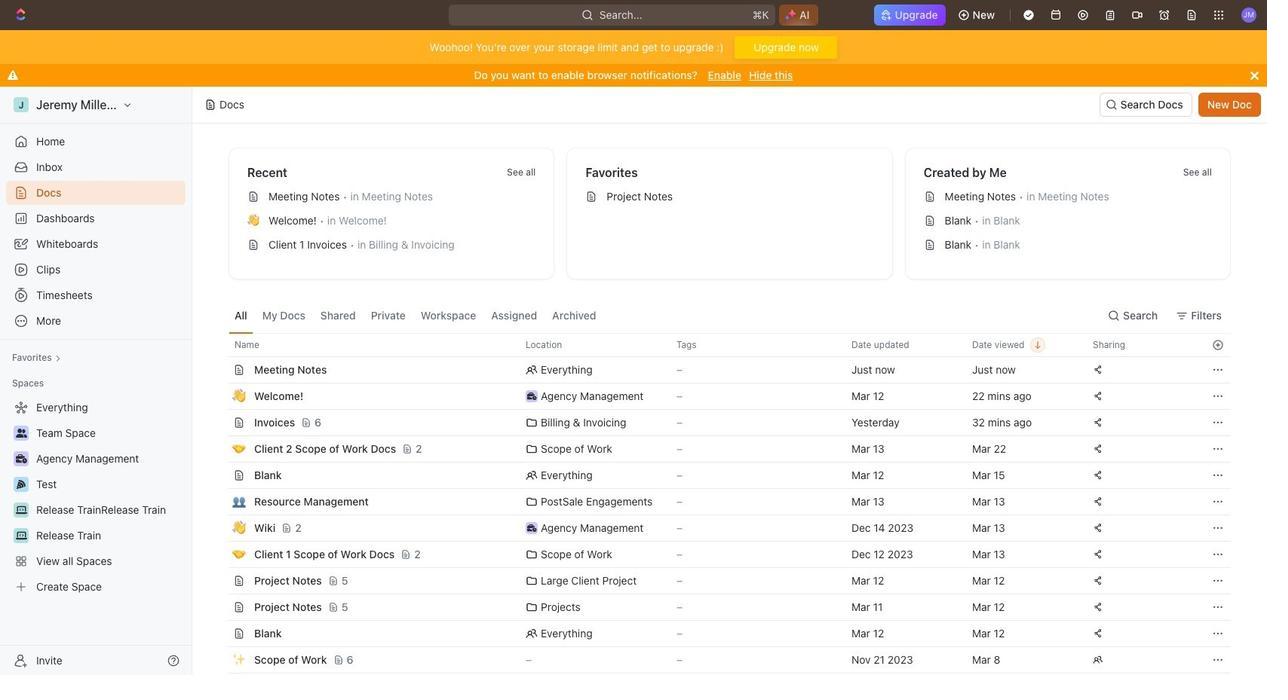 Task type: vqa. For each thing, say whether or not it's contained in the screenshot.
Agency Management inside tree
no



Task type: locate. For each thing, give the bounding box(es) containing it.
12 row from the top
[[212, 621, 1231, 648]]

business time image
[[527, 393, 536, 401], [527, 525, 536, 533]]

3 row from the top
[[212, 383, 1231, 410]]

business time image
[[15, 455, 27, 464]]

tab list
[[229, 298, 602, 333]]

2 laptop code image from the top
[[15, 532, 27, 541]]

9 row from the top
[[212, 542, 1231, 569]]

row
[[212, 333, 1231, 358], [212, 357, 1231, 384], [212, 383, 1231, 410], [212, 410, 1231, 437], [212, 436, 1231, 463], [212, 462, 1231, 490], [212, 489, 1231, 516], [212, 515, 1231, 542], [212, 542, 1231, 569], [212, 568, 1231, 595], [212, 594, 1231, 622], [212, 621, 1231, 648], [212, 647, 1231, 674], [212, 674, 1231, 676]]

cell
[[212, 674, 229, 676]]

tree
[[6, 396, 186, 600]]

tree inside the sidebar navigation
[[6, 396, 186, 600]]

1 vertical spatial business time image
[[527, 525, 536, 533]]

2 business time image from the top
[[527, 525, 536, 533]]

8 row from the top
[[212, 515, 1231, 542]]

pizza slice image
[[17, 480, 26, 490]]

laptop code image
[[15, 506, 27, 515], [15, 532, 27, 541]]

table
[[212, 333, 1231, 676]]

10 row from the top
[[212, 568, 1231, 595]]

0 vertical spatial business time image
[[527, 393, 536, 401]]

1 vertical spatial laptop code image
[[15, 532, 27, 541]]

0 vertical spatial laptop code image
[[15, 506, 27, 515]]

user group image
[[15, 429, 27, 438]]



Task type: describe. For each thing, give the bounding box(es) containing it.
1 business time image from the top
[[527, 393, 536, 401]]

2 row from the top
[[212, 357, 1231, 384]]

1 laptop code image from the top
[[15, 506, 27, 515]]

13 row from the top
[[212, 647, 1231, 674]]

jeremy miller's workspace, , element
[[14, 97, 29, 112]]

7 row from the top
[[212, 489, 1231, 516]]

4 row from the top
[[212, 410, 1231, 437]]

11 row from the top
[[212, 594, 1231, 622]]

6 row from the top
[[212, 462, 1231, 490]]

1 row from the top
[[212, 333, 1231, 358]]

5 row from the top
[[212, 436, 1231, 463]]

14 row from the top
[[212, 674, 1231, 676]]

sidebar navigation
[[0, 87, 195, 676]]



